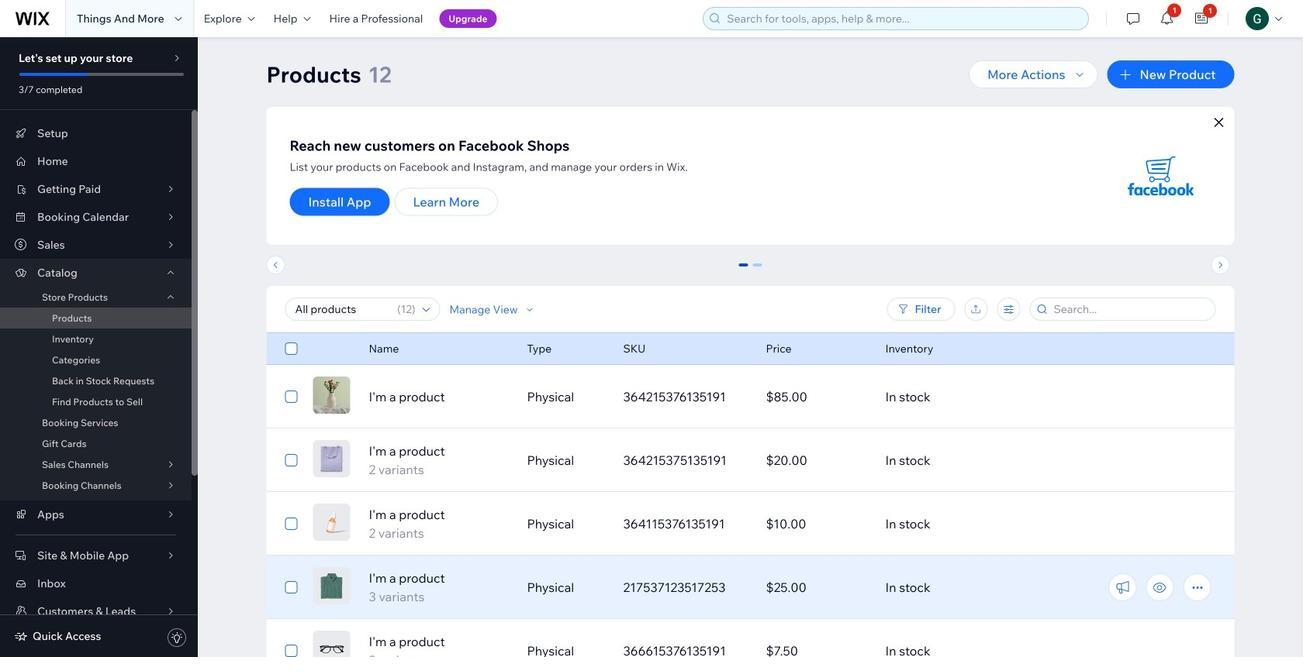 Task type: vqa. For each thing, say whether or not it's contained in the screenshot.
category image to the right
no



Task type: locate. For each thing, give the bounding box(es) containing it.
None checkbox
[[285, 579, 297, 597], [285, 642, 297, 658], [285, 579, 297, 597], [285, 642, 297, 658]]

None checkbox
[[285, 340, 297, 358], [285, 388, 297, 406], [285, 451, 297, 470], [285, 515, 297, 534], [285, 340, 297, 358], [285, 388, 297, 406], [285, 451, 297, 470], [285, 515, 297, 534]]

Unsaved view field
[[290, 299, 393, 320]]

Search... field
[[1049, 299, 1210, 320]]

reach new customers on facebook shops image
[[1110, 126, 1211, 227]]



Task type: describe. For each thing, give the bounding box(es) containing it.
Search for tools, apps, help & more... field
[[722, 8, 1084, 29]]

sidebar element
[[0, 37, 198, 658]]



